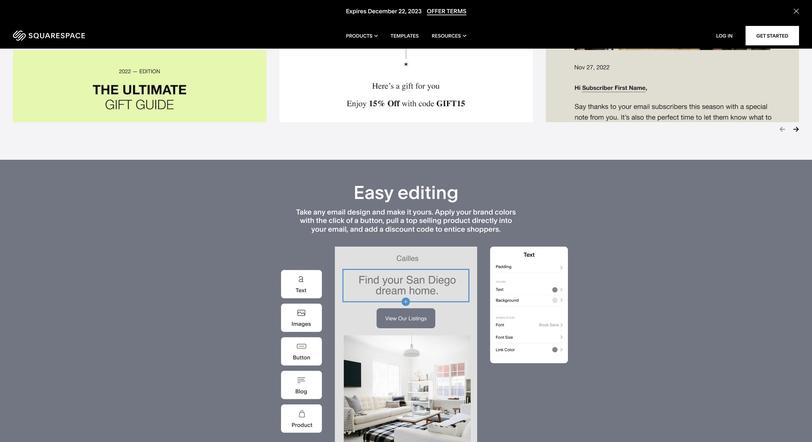 Task type: vqa. For each thing, say whether or not it's contained in the screenshot.
EDITING
yes



Task type: locate. For each thing, give the bounding box(es) containing it.
any
[[314, 208, 326, 217]]

0 horizontal spatial a
[[355, 217, 359, 225]]

email body ui image
[[335, 247, 478, 443]]

terms
[[447, 8, 467, 15]]

expires december 22, 2023
[[346, 8, 422, 15]]

your
[[457, 208, 472, 217], [312, 225, 327, 234]]

email,
[[328, 225, 349, 234]]

toolbar buttons ui image
[[281, 271, 322, 433]]

easy
[[354, 182, 394, 204]]

design
[[348, 208, 371, 217]]

a right of
[[355, 217, 359, 225]]

products
[[346, 33, 373, 39]]

get
[[757, 33, 767, 39]]

into
[[500, 217, 513, 225]]

get started link
[[746, 26, 800, 45]]

product
[[444, 217, 471, 225]]

resources
[[432, 33, 461, 39]]

1 horizontal spatial and
[[373, 208, 385, 217]]

0 horizontal spatial and
[[350, 225, 363, 234]]

expires
[[346, 8, 367, 15]]

a
[[355, 217, 359, 225], [401, 217, 405, 225], [380, 225, 384, 234]]

0 horizontal spatial your
[[312, 225, 327, 234]]

and
[[373, 208, 385, 217], [350, 225, 363, 234]]

1 vertical spatial your
[[312, 225, 327, 234]]

1 horizontal spatial a
[[380, 225, 384, 234]]

click
[[329, 217, 345, 225]]

and left add
[[350, 225, 363, 234]]

email campaign template offering a 15 percent off coupon. image
[[13, 0, 267, 122]]

your down any
[[312, 225, 327, 234]]

a left the top
[[401, 217, 405, 225]]

your right apply at the right
[[457, 208, 472, 217]]

0 vertical spatial and
[[373, 208, 385, 217]]

templates link
[[391, 23, 419, 49]]

2023
[[408, 8, 422, 15]]

and left pull
[[373, 208, 385, 217]]

december
[[368, 8, 397, 15]]

templates
[[391, 33, 419, 39]]

top
[[406, 217, 418, 225]]

1 horizontal spatial your
[[457, 208, 472, 217]]

log
[[717, 33, 727, 39]]

→
[[794, 125, 800, 134]]

a right add
[[380, 225, 384, 234]]

offer terms link
[[427, 8, 467, 15]]

selling
[[420, 217, 442, 225]]



Task type: describe. For each thing, give the bounding box(es) containing it.
take
[[296, 208, 312, 217]]

get started
[[757, 33, 789, 39]]

of
[[346, 217, 353, 225]]

the
[[316, 217, 327, 225]]

1 vertical spatial and
[[350, 225, 363, 234]]

0 vertical spatial your
[[457, 208, 472, 217]]

log             in
[[717, 33, 734, 39]]

to
[[436, 225, 443, 234]]

it
[[407, 208, 412, 217]]

22,
[[399, 8, 407, 15]]

with
[[300, 217, 315, 225]]

make
[[387, 208, 406, 217]]

colors
[[495, 208, 517, 217]]

take any email design and make it yours. apply your brand colors with the click of a button, pull a top selling product directly into your email, and add a discount code to entice shoppers.
[[296, 208, 517, 234]]

offer
[[427, 8, 446, 15]]

yours.
[[413, 208, 434, 217]]

font editor ui image
[[491, 247, 569, 364]]

resources button
[[432, 23, 467, 49]]

easy editing
[[354, 182, 459, 204]]

squarespace logo link
[[13, 31, 170, 41]]

pull
[[387, 217, 399, 225]]

offer terms
[[427, 8, 467, 15]]

code
[[417, 225, 434, 234]]

add
[[365, 225, 378, 234]]

squarespace logo image
[[13, 31, 85, 41]]

products button
[[346, 23, 378, 49]]

email
[[327, 208, 346, 217]]

shoppers.
[[467, 225, 501, 234]]

started
[[768, 33, 789, 39]]

directly
[[472, 217, 498, 225]]

→ button
[[794, 125, 800, 134]]

in
[[728, 33, 734, 39]]

discount
[[386, 225, 415, 234]]

apply
[[435, 208, 455, 217]]

email campaign template customized for your website title. image
[[546, 0, 800, 122]]

log             in link
[[717, 33, 734, 39]]

2 horizontal spatial a
[[401, 217, 405, 225]]

email campaign template with a thank you message for supporting small businesses. image
[[280, 0, 533, 122]]

entice
[[444, 225, 466, 234]]

editing
[[398, 182, 459, 204]]

brand
[[474, 208, 494, 217]]

button,
[[361, 217, 385, 225]]



